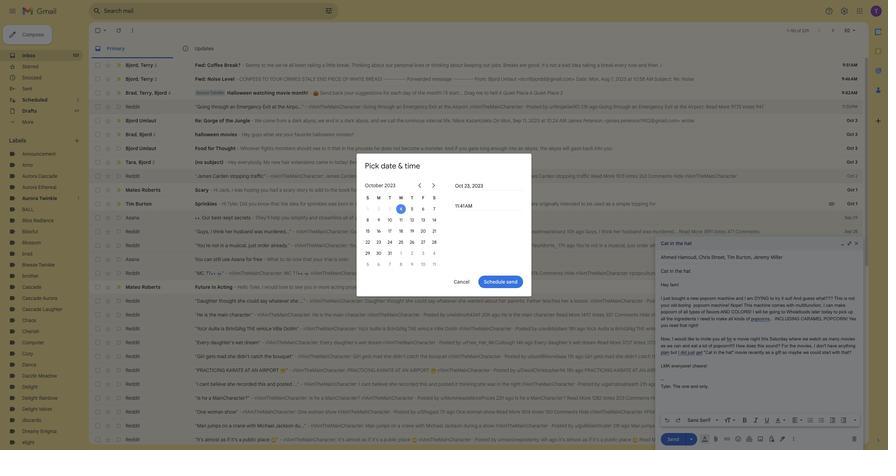 Task type: describe. For each thing, give the bounding box(es) containing it.
to left "hell"
[[485, 90, 489, 96]]

"it's almost as if it's a public place
[[195, 437, 271, 443]]

1 the from the left
[[247, 326, 255, 332]]

2 s from the left
[[433, 195, 436, 201]]

enigma
[[40, 429, 57, 435]]

reddit for "every daughter's wet dream" - r/iamthemaincharacter: every daughter's wet dream r/iamthemaincharacter · posted by u/free_hat_mccullough 14h ago every daughter's wet dream read more 3727 votes 1172 comments hide r/
[[126, 340, 140, 346]]

1 t from the left
[[389, 195, 392, 201]]

1 month! from the left
[[292, 90, 309, 96]]

1 aura from the left
[[209, 326, 220, 332]]

1 horizontal spatial back
[[583, 145, 594, 152]]

for left free
[[246, 257, 252, 263]]

labels
[[9, 138, 26, 144]]

in down "movies?"
[[342, 145, 346, 152]]

9 row from the top
[[89, 169, 864, 183]]

in right the future
[[458, 284, 462, 291]]

3 husband from the left
[[623, 229, 642, 235]]

2 oct 1 from the top
[[848, 201, 858, 207]]

announcement link
[[22, 151, 56, 157]]

1 vertical spatial am
[[560, 118, 567, 124]]

2 inside tara , bjord 2
[[153, 160, 155, 165]]

and
[[445, 145, 454, 152]]

terry for fwd: coffee break? - seems to me we've all been taking a little break. thinking about our personal lives or thinking about keeping our jobs. breaks are good. it's not a bad idea taking a break every now and then. i
[[141, 62, 153, 68]]

"man
[[195, 423, 207, 430]]

3 oct cell
[[385, 204, 396, 215]]

1 dark from the left
[[292, 118, 302, 124]]

1 man from the left
[[366, 423, 376, 430]]

refresh image
[[115, 27, 122, 34]]

2 inside cell
[[411, 251, 414, 256]]

date
[[381, 161, 397, 171]]

28 inside 'cell'
[[432, 240, 437, 245]]

i right ""guys,"
[[211, 229, 212, 235]]

mateo roberts for scary - hi jack, i was hoping you had a scary story to add to the book for camping night! best, mateo
[[126, 187, 161, 193]]

in up read more 8504 votes 476 comments hide r/iamthemaincharacter r/popculturechat · posted by u/
[[600, 243, 604, 249]]

3 row from the top
[[89, 86, 864, 100]]

1 vertical spatial mon,
[[501, 118, 512, 124]]

twinkle for breeze twinkle
[[39, 262, 55, 268]]

2 with from the left
[[416, 423, 425, 430]]

0 horizontal spatial "
[[223, 270, 225, 277]]

2 place from the left
[[548, 90, 560, 96]]

1 your from the left
[[359, 326, 369, 332]]

ago right the 13h
[[443, 270, 452, 277]]

0 vertical spatial see
[[313, 145, 321, 152]]

food for thought - whoever fights monsters should see to it that in the process he does not become a monster. and if you gaze long enough into an abyss, the abyss will gaze back into you.
[[195, 145, 614, 152]]

important according to google magic. switch for fwd: coffee break? - seems to me we've all been taking a little break. thinking about our personal lives or thinking about keeping our jobs. breaks are good. it's not a bad idea taking a break every now and then. i
[[115, 62, 122, 69]]

27 row from the top
[[89, 419, 864, 433]]

was down they'll
[[254, 229, 263, 235]]

1 horizontal spatial it's
[[542, 62, 549, 68]]

comments right 405
[[751, 326, 775, 332]]

pick date & time
[[365, 161, 421, 171]]

row containing tim burton
[[89, 197, 864, 211]]

for right "topping"
[[650, 201, 656, 207]]

1 horizontal spatial all
[[343, 215, 348, 221]]

2 say from the left
[[428, 298, 436, 305]]

an down halloween
[[230, 104, 236, 110]]

2 recorded from the left
[[398, 382, 419, 388]]

"going through an emergency exit at the airpo..." - r/iamthemaincharacter: going through an emergency exit at the airport. r/iamthemaincharacter · posted by u/ninjakiwixd 21h ago going through an emergency exit at the airport. read more 9775 votes 947
[[195, 104, 765, 110]]

more left 1141
[[652, 437, 664, 443]]

the up wanted
[[463, 284, 471, 291]]

more left 1612 at the bottom of the page
[[681, 243, 693, 249]]

was down "topping"
[[643, 229, 652, 235]]

2 😬 image from the left
[[431, 368, 437, 374]]

21h right 'u/hot_day_3571'
[[706, 298, 713, 305]]

2 mc from the left
[[453, 270, 461, 277]]

2 horizontal spatial best,
[[499, 284, 510, 291]]

for left each
[[384, 90, 390, 96]]

2 halloween from the left
[[313, 132, 335, 138]]

process
[[356, 145, 373, 152]]

not important switch for "your aura is bringing the whole vibe down" - r/iamthemaincharacter: your aura is bringing the whole vibe down r/iamthemaincharacter · posted by u/wobblyllam 18h ago your aura is bringing the whole vibe down read more 10077 votes 405 comments hide
[[115, 326, 122, 333]]

1 vertical spatial now
[[293, 257, 302, 263]]

simple
[[617, 201, 631, 207]]

1 vertical spatial tyler,
[[250, 284, 261, 291]]

tab list right sep 29
[[869, 22, 889, 426]]

, for fwd: coffee break?
[[138, 62, 139, 68]]

0 horizontal spatial about
[[372, 62, 385, 68]]

3 carden from the left
[[539, 173, 555, 180]]

11 reddit from the top
[[126, 368, 140, 374]]

2 gaze from the left
[[571, 145, 582, 152]]

1 inside labels navigation
[[78, 196, 79, 201]]

an up <james.peterson1902@gmail.com>
[[633, 104, 638, 110]]

0 horizontal spatial james
[[325, 173, 340, 180]]

0 horizontal spatial back
[[333, 90, 343, 96]]

1 vertical spatial you
[[395, 284, 403, 291]]

votes left 405
[[727, 326, 740, 332]]

28 row from the top
[[89, 433, 864, 447]]

1 vertical spatial idea
[[290, 201, 299, 207]]

and down the "bouquet""
[[267, 382, 276, 388]]

0 horizontal spatial me
[[267, 62, 274, 68]]

and left then.
[[639, 62, 647, 68]]

is right trial at the left of page
[[334, 257, 338, 263]]

read more 1141 votes
[[639, 437, 686, 443]]

2 girl from the left
[[585, 354, 593, 360]]

21h right u/gullibleintruder
[[614, 423, 621, 430]]

15h
[[567, 368, 574, 374]]

more left 3727
[[610, 340, 622, 346]]

umlaut for food for thought - whoever fights monsters should see to it that in the process he does not become a monster. and if you gaze long enough into an abyss, the abyss will gaze back into you.
[[139, 145, 156, 152]]

sep for sep 20
[[845, 354, 852, 359]]

0 vertical spatial tyler,
[[227, 201, 239, 207]]

" for "practicing karate at an airport
[[286, 368, 288, 374]]

sprinkles - hi tyler, did you know that the idea for sprinkles was born in 1913 when the dutch confectionaire, erven h. de jong created hagelslag. they were originally intended to be used as a simple topping for
[[195, 201, 656, 207]]

field!
[[487, 284, 498, 291]]

"girl
[[195, 354, 205, 360]]

votes left 476
[[517, 270, 529, 277]]

1 vertical spatial 2023
[[529, 118, 540, 124]]

4 inside the brad , terry , bjord 4
[[168, 90, 171, 96]]

subject:
[[655, 76, 673, 82]]

"i
[[195, 382, 198, 388]]

1 almost from the left
[[205, 437, 220, 443]]

chaos link
[[22, 318, 36, 324]]

15 row from the top
[[89, 253, 864, 267]]

in left 1913
[[350, 201, 354, 207]]

1 one from the left
[[298, 409, 307, 416]]

2 ?? from the left
[[293, 270, 298, 277]]

0 horizontal spatial u/
[[694, 270, 698, 277]]

, for (no subject)
[[136, 159, 137, 165]]

inbox
[[22, 52, 35, 59]]

labels heading
[[9, 138, 74, 144]]

the down m
[[378, 201, 386, 207]]

i'll
[[443, 90, 448, 96]]

and right simplify
[[309, 215, 318, 221]]

forwarded
[[408, 76, 431, 82]]

comments right 476
[[540, 270, 564, 277]]

velvet
[[39, 407, 52, 413]]

your left trial at the left of page
[[313, 257, 323, 263]]

i left would
[[262, 284, 264, 291]]

her down kept
[[225, 229, 233, 235]]

brad for bjord
[[126, 131, 137, 138]]

should
[[297, 145, 312, 152]]

26 inside row
[[854, 243, 858, 248]]

search mail image
[[91, 5, 103, 17]]

is down more
[[320, 312, 323, 318]]

in right 22
[[373, 243, 377, 249]]

more left '1497'
[[569, 312, 581, 318]]

3 believe from the left
[[672, 382, 688, 388]]

pick date & time dialog
[[357, 154, 532, 297]]

i up 22
[[365, 229, 366, 235]]

compose
[[22, 32, 44, 38]]

1 horizontal spatial are
[[520, 62, 527, 68]]

to left be
[[582, 201, 586, 207]]

1 s from the left
[[367, 195, 369, 201]]

1 cant from the left
[[200, 382, 209, 388]]

2 exit from the left
[[429, 104, 437, 110]]

row containing tara
[[89, 156, 864, 169]]

more left 10077
[[701, 326, 712, 332]]

23 row from the top
[[89, 364, 864, 378]]

1 noise from the left
[[208, 76, 221, 82]]

twinkle for aurora twinkle
[[39, 195, 57, 202]]

thought
[[216, 145, 236, 152]]

1 girl from the left
[[353, 354, 361, 360]]

u/shugazi
[[417, 409, 439, 416]]

5 for 5 oct cell
[[411, 207, 414, 212]]

you right did at the top left of the page
[[249, 201, 257, 207]]

2 carden from the left
[[341, 173, 357, 180]]

still
[[214, 257, 221, 263]]

date:
[[577, 76, 588, 82]]

they
[[516, 201, 527, 207]]

3 woman from the left
[[467, 409, 483, 416]]

1 horizontal spatial of
[[349, 215, 354, 221]]

19 oct cell
[[407, 226, 418, 237]]

aurora cascade link
[[22, 173, 57, 180]]

dutch
[[387, 201, 400, 207]]

sep for sep 16
[[846, 410, 853, 415]]

r/popculturechat
[[630, 270, 667, 277]]

parents.
[[508, 298, 526, 305]]

her left 17
[[379, 229, 387, 235]]

delight velvet
[[22, 407, 52, 413]]

13 row from the top
[[89, 225, 864, 239]]

sep 23
[[845, 313, 858, 318]]

0 horizontal spatial of
[[219, 118, 224, 124]]

in right end
[[336, 118, 340, 124]]

14 inside row
[[854, 438, 858, 443]]

8 for 8 oct cell
[[367, 218, 369, 223]]

14 oct cell
[[429, 215, 440, 226]]

delight link
[[22, 384, 38, 391]]

1 he from the left
[[313, 312, 319, 318]]

2 horizontal spatial 2023
[[616, 76, 627, 82]]

of
[[343, 76, 349, 82]]

3 order from the left
[[637, 243, 649, 249]]

your left work
[[355, 215, 365, 221]]

hey for hey guys what are your favorite halloween movies?
[[242, 132, 251, 138]]

1 through from the left
[[211, 104, 229, 110]]

14 inside 'cell'
[[433, 218, 437, 223]]

starred
[[22, 64, 39, 70]]

2 row from the top
[[89, 72, 864, 86]]

16 inside cell
[[377, 229, 381, 234]]

16 oct cell
[[374, 226, 385, 237]]

3 exit from the left
[[665, 104, 673, 110]]

thinking for or
[[432, 62, 449, 68]]

2 crane from the left
[[402, 423, 415, 430]]

2 horizontal spatial james
[[568, 118, 583, 124]]

2 horizontal spatial of
[[413, 90, 417, 96]]

the left jungle at the top of the page
[[226, 118, 234, 124]]

3 nov cell
[[418, 248, 429, 259]]

you can still use asana for free - what to do now that your trial is over. ‌ ‌ ‌ ‌ ‌ ‌ ‌ ‌ ‌ ‌ ‌ ‌ ‌ ‌ ‌ ‌ ‌ ‌ ‌ ‌ ‌ ‌ ‌ ‌ ‌ ‌ ‌ ‌ ‌ ‌ ‌ ‌ ‌ ‌ ‌ ‌ ‌ ‌ ‌ ‌ ‌ ‌ ‌ ‌ ‌ ‌ ‌ ‌ ‌ ‌ ‌ ‌ ‌ ‌ ‌ ‌ ‌ ‌ ‌ ‌ ‌ ‌ ‌ ‌ ‌ ‌ ‌ ‌ ‌ ‌ ‌ ‌ ‌ ‌ ‌ ‌ ‌ ‌ ‌ ‌ ‌
[[195, 257, 450, 263]]

more left 1814
[[509, 409, 521, 416]]

0 vertical spatial umlaut
[[501, 76, 517, 82]]

cell for you can still use asana for free - what to do now that your trial is over. ‌ ‌ ‌ ‌ ‌ ‌ ‌ ‌ ‌ ‌ ‌ ‌ ‌ ‌ ‌ ‌ ‌ ‌ ‌ ‌ ‌ ‌ ‌ ‌ ‌ ‌ ‌ ‌ ‌ ‌ ‌ ‌ ‌ ‌ ‌ ‌ ‌ ‌ ‌ ‌ ‌ ‌ ‌ ‌ ‌ ‌ ‌ ‌ ‌ ‌ ‌ ‌ ‌ ‌ ‌ ‌ ‌ ‌ ‌ ‌ ‌ ‌ ‌ ‌ ‌ ‌ ‌ ‌ ‌ ‌ ‌ ‌ ‌ ‌ ‌ ‌ ‌ ‌ ‌ ‌ ‌
[[839, 256, 864, 263]]

ago right 19h
[[514, 173, 523, 180]]

1497
[[582, 312, 592, 318]]

more left 1282
[[580, 395, 591, 402]]

compose button
[[3, 25, 52, 44]]

sep for sep 29
[[845, 215, 853, 220]]

add
[[315, 187, 324, 193]]

u/wildmutt4349
[[447, 312, 481, 318]]

2 horizontal spatial abyss,
[[525, 145, 539, 152]]

aurora for aurora cascade
[[22, 173, 37, 180]]

1 vertical spatial that
[[271, 201, 280, 207]]

0 vertical spatial ..."
[[300, 298, 306, 305]]

older image
[[831, 27, 838, 34]]

suggestions
[[356, 90, 382, 96]]

1 vertical spatial u/
[[704, 409, 708, 416]]

hell
[[490, 90, 498, 96]]

2 airport from the left
[[410, 368, 430, 374]]

18 oct cell
[[396, 226, 407, 237]]

delight for delight link
[[22, 384, 38, 391]]

brad , terry , bjord 4
[[126, 90, 171, 96]]

gmail image
[[22, 4, 60, 18]]

trial
[[324, 257, 333, 263]]

arno link
[[22, 162, 33, 168]]

0 horizontal spatial re:
[[195, 118, 203, 124]]

can
[[204, 257, 212, 263]]

2 down from the left
[[674, 326, 687, 332]]

more
[[319, 284, 330, 291]]

28 oct cell
[[429, 237, 440, 248]]

her down simple
[[614, 229, 621, 235]]

more left "1891"
[[692, 229, 703, 235]]

breeze
[[22, 262, 38, 268]]

0 vertical spatial mon,
[[590, 76, 600, 82]]

cascade for cascade aurora
[[22, 295, 42, 302]]

sep for sep 26
[[845, 243, 853, 248]]

3 through from the left
[[614, 104, 631, 110]]

3 bringing from the left
[[616, 326, 636, 332]]

oct for hi jack, i was hoping you had a scary story to add to the book for camping night! best, mateo
[[848, 188, 855, 193]]

0 horizontal spatial tara
[[126, 159, 136, 165]]

1172
[[648, 340, 656, 346]]

more left the 2872
[[688, 368, 699, 374]]

interval
[[426, 118, 443, 124]]

the left book
[[331, 187, 338, 193]]

call
[[388, 118, 396, 124]]

1 oct cell
[[363, 204, 374, 215]]

22 row from the top
[[89, 350, 864, 364]]

2 think from the left
[[367, 229, 378, 235]]

the left process
[[347, 145, 354, 152]]

16 inside row
[[854, 410, 858, 415]]

2 catch from the left
[[407, 354, 419, 360]]

came
[[316, 159, 328, 166]]

breeze twinkle link
[[22, 262, 55, 268]]

2 the from the left
[[408, 326, 417, 332]]

3 michael from the left
[[692, 423, 709, 430]]

ago right 11h at the right bottom of page
[[576, 354, 584, 360]]

schedule send button
[[479, 276, 524, 289]]

lesson.
[[574, 298, 590, 305]]

15 oct cell
[[363, 226, 374, 237]]

for right book
[[351, 187, 358, 193]]

17 oct cell
[[385, 226, 396, 237]]

labels navigation
[[0, 22, 89, 451]]

"you're
[[195, 243, 211, 249]]

1 mad from the left
[[217, 354, 227, 360]]

bjord , terry 2 for fwd: coffee break? - seems to me we've all been taking a little break. thinking about our personal lives or thinking about keeping our jobs. breaks are good. it's not a bad idea taking a break every now and then. i
[[126, 62, 157, 68]]

30 oct cell
[[374, 248, 385, 259]]

posted up '22h'
[[494, 368, 509, 374]]

0 vertical spatial that
[[332, 145, 341, 152]]

1 vertical spatial it
[[455, 382, 458, 388]]

reddit for "is he a maincharacter?" - r/iamthemaincharacter: is he a maincharacter? r/iamthemaincharacter · posted by u/moreheadsmoreprices 22h ago is he a maincharacter? read more 1282 votes 203 comments hide r/iamthemaincharacter r/
[[126, 395, 140, 402]]

31 oct cell
[[385, 248, 396, 259]]

2 t from the left
[[411, 195, 414, 201]]

💀 image
[[304, 271, 310, 277]]

ago right "18h"
[[578, 326, 586, 332]]

ago up 'u/ooolllliiivvviiiaaa'
[[525, 340, 534, 346]]

23 oct cell
[[374, 237, 385, 248]]

not left 23 oct cell
[[364, 243, 372, 249]]

the down forwarded
[[418, 90, 426, 96]]

votes left 471
[[715, 229, 727, 235]]

asana for what to do now that your trial is over. ‌ ‌ ‌ ‌ ‌ ‌ ‌ ‌ ‌ ‌ ‌ ‌ ‌ ‌ ‌ ‌ ‌ ‌ ‌ ‌ ‌ ‌ ‌ ‌ ‌ ‌ ‌ ‌ ‌ ‌ ‌ ‌ ‌ ‌ ‌ ‌ ‌ ‌ ‌ ‌ ‌ ‌ ‌ ‌ ‌ ‌ ‌ ‌ ‌ ‌ ‌ ‌ ‌ ‌ ‌ ‌ ‌ ‌ ‌ ‌ ‌ ‌ ‌ ‌ ‌ ‌ ‌ ‌ ‌ ‌ ‌ ‌ ‌ ‌ ‌ ‌ ‌ ‌ ‌ ‌ ‌
[[126, 257, 139, 263]]

sep for sep 15
[[846, 424, 853, 429]]

21h up the peterson
[[582, 104, 589, 110]]

3 gets from the left
[[594, 354, 604, 360]]

our best-kept secrets
[[201, 215, 251, 221]]

we've
[[275, 62, 288, 68]]

1 horizontal spatial james
[[524, 173, 538, 180]]

was left born
[[329, 201, 337, 207]]

hi for hi tyler, did you know that the idea for sprinkles was born in 1913 when the dutch confectionaire, erven h. de jong created hagelslag. they were originally intended to be used as a simple topping for
[[222, 201, 226, 207]]

and up "is he a maincharacter?" - r/iamthemaincharacter: is he a maincharacter? r/iamthemaincharacter · posted by u/moreheadsmoreprices 22h ago is he a maincharacter? read more 1282 votes 203 comments hide r/iamthemaincharacter r/
[[429, 382, 438, 388]]

1 horizontal spatial 24
[[854, 299, 858, 304]]

oct 3 for hey everybody, my new hair extensions came in today! best, tara
[[847, 160, 858, 165]]

posted up 11,
[[527, 104, 542, 110]]

1 horizontal spatial 👀 image
[[211, 271, 217, 277]]

1 horizontal spatial about
[[451, 62, 463, 68]]

not important switch for "he is the main character" - r/iamthemaincharacter: he is the main character r/iamthemaincharacter · posted by u/wildmutt4349 20h ago he is the main character read more 1497 votes 357 comments hide r/iamthemaincharacter r/
[[115, 312, 122, 319]]

comments right 150
[[554, 409, 578, 416]]

ago right 7h
[[447, 409, 455, 416]]

pick date & time heading
[[365, 161, 421, 171]]

1 horizontal spatial now
[[629, 62, 638, 68]]

long
[[481, 145, 490, 152]]

oct for hey guys what are your favorite halloween movies?
[[847, 132, 855, 137]]

2 horizontal spatial about
[[485, 298, 498, 305]]

posted right r/floridagators
[[681, 409, 696, 416]]

1 believe from the left
[[211, 382, 226, 388]]

4 not important switch from the top
[[115, 215, 122, 222]]

2 on from the left
[[391, 423, 397, 430]]

monster.
[[425, 145, 444, 152]]

to right seems
[[262, 62, 266, 68]]

150
[[546, 409, 553, 416]]

19
[[411, 229, 414, 234]]

6 oct cell
[[418, 204, 429, 215]]

what
[[264, 132, 274, 138]]

acting
[[217, 284, 233, 291]]

know
[[258, 201, 270, 207]]

22h
[[497, 395, 505, 402]]

reddit for "he is the main character" - r/iamthemaincharacter: he is the main character r/iamthemaincharacter · posted by u/wildmutt4349 20h ago he is the main character read more 1497 votes 357 comments hide r/iamthemaincharacter r/
[[126, 312, 140, 318]]

chaos
[[22, 318, 36, 324]]

1 horizontal spatial that
[[303, 257, 312, 263]]

12 row from the top
[[89, 211, 864, 225]]

1 horizontal spatial tara
[[362, 159, 372, 166]]

posted down r/popculturechat
[[647, 298, 663, 305]]

203
[[617, 395, 625, 402]]

1 we from the left
[[318, 118, 325, 124]]

2 we from the left
[[381, 118, 387, 124]]

then.
[[649, 62, 660, 68]]

sep for sep 21
[[846, 340, 854, 345]]

grid inside the pick date & time dialog
[[363, 193, 440, 270]]

oct 3 for we come from a dark abyss, we end in a dark abyss, and we call the luminous interval life. nikos kazantzakis on mon, sep 11, 2023 at 10:24 am james peterson <james.peterson1902@gmail.com> wrote:
[[847, 118, 858, 123]]

fwd: for fwd: coffee break? - seems to me we've all been taking a little break. thinking about our personal lives or thinking about keeping our jobs. breaks are good. it's not a bad idea taking a break every now and then. i
[[195, 62, 206, 68]]

reddit for "james carden stopping traffic" - r/iamthemaincharacter: james carden stopping traffic r/iamthemaincharacter · posted by u/positivevista 19h ago james carden stopping traffic read more 903 votes 263 comments hide r/iamthemaincharacter
[[126, 173, 140, 180]]

0 horizontal spatial it
[[328, 145, 331, 152]]

more up schedule
[[492, 270, 503, 277]]

sep left 11,
[[513, 118, 522, 124]]

3 musical, from the left
[[609, 243, 627, 249]]

i down - r/iamthemaincharacter: practicing karate at an airport
[[359, 382, 360, 388]]

not important switch for food for thought - whoever fights monsters should see to it that in the process he does not become a monster. and if you gaze long enough into an abyss, the abyss will gaze back into you.
[[115, 145, 122, 152]]

oct 3 for whoever fights monsters should see to it that in the process he does not become a monster. and if you gaze long enough into an abyss, the abyss will gaze back into you.
[[847, 146, 858, 151]]

your up monsters at the left of the page
[[284, 132, 294, 138]]

2 vertical spatial terry
[[139, 90, 152, 96]]

1 horizontal spatial 15
[[854, 424, 858, 429]]

2 dark from the left
[[345, 118, 355, 124]]

brother
[[22, 273, 39, 280]]

1 horizontal spatial re:
[[674, 76, 681, 82]]

settings image
[[841, 7, 849, 15]]

send
[[320, 90, 332, 96]]

9 oct cell
[[374, 215, 385, 226]]

does
[[381, 145, 392, 152]]

an down each
[[397, 104, 402, 110]]

10 for 10 oct cell
[[388, 218, 392, 223]]

your down of
[[345, 90, 355, 96]]

1 quiet from the left
[[504, 90, 516, 96]]

ago down 203
[[622, 423, 630, 430]]

1 vertical spatial ..."
[[294, 382, 299, 388]]

m
[[377, 195, 381, 201]]

1 michael from the left
[[257, 423, 275, 430]]

2 posted from the left
[[439, 382, 454, 388]]

2 horizontal spatial it's
[[559, 437, 566, 443]]

1 dream from the left
[[368, 340, 382, 346]]

0 vertical spatial 29
[[854, 215, 858, 220]]

cell for "your aura is bringing the whole vibe down" - r/iamthemaincharacter: your aura is bringing the whole vibe down r/iamthemaincharacter · posted by u/wobblyllam 18h ago your aura is bringing the whole vibe down read more 10077 votes 405 comments hide
[[839, 326, 864, 333]]

her right teaches
[[562, 298, 569, 305]]

the up life.
[[444, 104, 452, 110]]

12 oct cell
[[407, 215, 418, 226]]

aurora twinkle link
[[22, 195, 57, 202]]

1 emergency from the left
[[237, 104, 262, 110]]

the left airpo..."
[[278, 104, 285, 110]]

1 recorded from the left
[[237, 382, 257, 388]]

1 horizontal spatial 20
[[853, 354, 858, 359]]

1 vertical spatial are
[[276, 132, 283, 138]]

future
[[195, 284, 211, 291]]

reddit for "girl gets mad she didn't catch the bouquet" - r/iamthemaincharacter: girl gets mad she didn't catch the bouquet r/iamthemaincharacter · posted by u/ooolllliiivvviiiaaa 11h ago girl gets mad she didn't catch the bouquet read more 1409 votes
[[126, 354, 140, 360]]

14 row from the top
[[89, 239, 864, 253]]

fwd: for fwd: noise level - confess to your crimes stale end piece of white bread! ---------- forwarded message --------- from: bjord umlaut <sicritbjordd@gmail.com> date: mon, aug 7, 2023 at 10:58 am subject: re: noise
[[195, 76, 206, 82]]

was up 26 oct cell
[[408, 229, 417, 235]]

comments right 203
[[626, 395, 650, 402]]

0 vertical spatial all
[[289, 62, 294, 68]]

1 vertical spatial best,
[[393, 187, 404, 193]]

1 horizontal spatial abyss,
[[356, 118, 370, 124]]

bjord umlaut for food for thought - whoever fights monsters should see to it that in the process he does not become a monster. and if you gaze long enough into an abyss, the abyss will gaze back into you.
[[126, 145, 156, 152]]

to right add
[[325, 187, 329, 193]]

2 emergency from the left
[[403, 104, 428, 110]]

the left the "bouquet""
[[265, 354, 272, 360]]

oct for whoever fights monsters should see to it that in the process he does not become a monster. and if you gaze long enough into an abyss, the abyss will gaze back into you.
[[847, 146, 855, 151]]

they'll
[[256, 215, 270, 221]]

2 just from the left
[[401, 243, 409, 249]]

3 on from the left
[[657, 423, 662, 430]]

posted up 8504
[[498, 243, 514, 249]]

votes left 263 at the right of page
[[626, 173, 638, 180]]

not important switch for "daughter thought she could say whatever she ..." - r/iamthemaincharacter: daughter thought she could say whatever she wanted about her parents. father teaches her a lesson. r/iamthemaincharacter · posted by u/hot_day_3571 21h ago daughter thought she
[[115, 298, 122, 305]]

main menu image
[[8, 7, 17, 15]]

send
[[507, 279, 518, 285]]

20 oct cell
[[418, 226, 429, 237]]

votes left 1172
[[634, 340, 646, 346]]

9 nov cell
[[407, 259, 418, 270]]

cancel
[[454, 279, 470, 285]]

2 place from the left
[[399, 437, 411, 443]]

sent
[[22, 86, 32, 92]]

"you're not in a musical, just order already." - r/iamthemaincharacter: you're not in a musical, just order already. r/iamthemaincharacter · posted by u/lafleurmorte_ 17h ago you're not in a musical, just order already. read more 1612 votes
[[195, 243, 716, 249]]

pick
[[365, 161, 379, 171]]

1 😬 image from the left
[[280, 368, 286, 374]]

cell for future in acting - hello tyler, i would love to see you in more acting projects in the future! you absolutely have a future in the acting field! best, mateo
[[839, 284, 864, 291]]

in right came
[[330, 159, 334, 166]]

starred link
[[22, 64, 39, 70]]

down"
[[284, 326, 299, 332]]

0 vertical spatial idea
[[572, 62, 582, 68]]

delight for delight velvet
[[22, 407, 38, 413]]

1 nov cell
[[396, 248, 407, 259]]

2 🙄 image from the left
[[633, 438, 639, 444]]

important mainly because you often read messages with this label. switch for (no subject) - hey everybody, my new hair extensions came in today! best, tara
[[115, 159, 122, 166]]

1 at from the left
[[245, 368, 251, 374]]

ago right '22h'
[[506, 395, 514, 402]]

1 vertical spatial me
[[477, 90, 483, 96]]

2 inside brad , bjord 2
[[153, 132, 156, 137]]

1 going from the left
[[364, 104, 377, 110]]

comments right 357
[[615, 312, 639, 318]]

re: gorge of the jungle - we come from a dark abyss, we end in a dark abyss, and we call the luminous interval life. nikos kazantzakis on mon, sep 11, 2023 at 10:24 am james peterson <james.peterson1902@gmail.com> wrote:
[[195, 118, 696, 124]]

2 acting from the left
[[472, 284, 486, 291]]

ago up 10077
[[715, 298, 723, 305]]

7 row from the top
[[89, 142, 864, 156]]

0 horizontal spatial 👀 image
[[195, 216, 201, 221]]

(no
[[195, 159, 203, 166]]

2 horizontal spatial 👀 image
[[298, 271, 304, 277]]

reddit for "your aura is bringing the whole vibe down" - r/iamthemaincharacter: your aura is bringing the whole vibe down r/iamthemaincharacter · posted by u/wobblyllam 18h ago your aura is bringing the whole vibe down read more 10077 votes 405 comments hide
[[126, 326, 140, 332]]

important according to google magic. switch for scary - hi jack, i was hoping you had a scary story to add to the book for camping night! best, mateo
[[115, 187, 122, 194]]

the left right
[[502, 382, 510, 388]]

to left add
[[309, 187, 314, 193]]

the down 1172
[[653, 354, 660, 360]]

cell for "i cant believe she recorded this and posted ..." - r/iamthemaincharacter: i cant believe she recorded this and posted it thinking she was in the right r/iamthemaincharacter · posted by u/garrulousheath 21h ago i cant believe she recorded this and
[[839, 381, 864, 388]]

2 believe from the left
[[372, 382, 388, 388]]

asana for they'll help you simplify and streamline all of your work ‌ ‌ ‌ ‌ ‌ ‌ ‌ ‌ ‌ ‌ ‌ ‌ ‌ ‌ ‌ ‌ ‌ ‌ ‌ ‌ ‌ ‌ ‌ ‌ ‌ ‌ ‌ ‌ ‌ ‌ ‌ ‌ ‌ ‌ ‌ ‌ ‌ ‌ ‌ ‌ ‌ ‌ ‌ ‌ ‌ ‌ ‌ ‌ ‌ ‌ ‌ ‌ ‌ ‌ ‌ ‌ ‌ ‌ ‌ ‌ ‌ ‌ ‌ ‌ ‌ ‌ ‌ ‌ ‌ ‌
[[126, 215, 139, 221]]

16 reddit from the top
[[126, 437, 140, 443]]

scary
[[195, 187, 209, 193]]

over.
[[339, 257, 349, 263]]

0 horizontal spatial best,
[[350, 159, 361, 166]]

9 for 9 oct cell on the left of page
[[378, 218, 380, 223]]

0 vertical spatial am
[[647, 76, 654, 82]]

main content containing primary
[[89, 22, 869, 451]]

i down used
[[600, 229, 601, 235]]

8 for 8 nov cell
[[400, 262, 403, 267]]

message
[[433, 76, 452, 82]]

8 oct cell
[[363, 215, 374, 226]]

11 for 11 nov 'cell'
[[433, 262, 436, 267]]



Task type: locate. For each thing, give the bounding box(es) containing it.
7 for 7 oct cell
[[434, 207, 436, 212]]

peterson
[[584, 118, 603, 124]]

0 horizontal spatial just
[[249, 243, 257, 249]]

character
[[345, 312, 367, 318], [534, 312, 556, 318]]

Date field
[[455, 182, 523, 190]]

thinking for it
[[460, 382, 477, 388]]

5 reddit from the top
[[126, 270, 140, 277]]

11 nov cell
[[429, 259, 440, 270]]

2 going from the left
[[600, 104, 613, 110]]

not important switch for "going through an emergency exit at the airpo..." - r/iamthemaincharacter: going through an emergency exit at the airport. r/iamthemaincharacter · posted by u/ninjakiwixd 21h ago going through an emergency exit at the airport. read more 9775 votes 947
[[115, 103, 122, 110]]

are
[[520, 62, 527, 68], [276, 132, 283, 138]]

2 oct 3 from the top
[[847, 132, 858, 137]]

?? up cancel
[[462, 270, 467, 277]]

not important switch for "girl gets mad she didn't catch the bouquet" - r/iamthemaincharacter: girl gets mad she didn't catch the bouquet r/iamthemaincharacter · posted by u/ooolllliiivvviiiaaa 11h ago girl gets mad she didn't catch the bouquet read more 1409 votes
[[115, 353, 122, 360]]

not important switch for "man jumps on a crane with michael jackson du..." - r/iamthemaincharacter: man jumps on a crane with michael jackson during a show r/iamthemaincharacter · posted by u/gullibleintruder 21h ago man jumps on a crane with michael jackson during a show read
[[115, 423, 122, 430]]

3 for re: gorge of the jungle - we come from a dark abyss, we end in a dark abyss, and we call the luminous interval life. nikos kazantzakis on mon, sep 11, 2023 at 10:24 am james peterson <james.peterson1902@gmail.com> wrote:
[[856, 118, 858, 123]]

2 almost from the left
[[346, 437, 361, 443]]

time
[[405, 161, 421, 171]]

🎃 image
[[313, 91, 319, 96]]

3 mad from the left
[[605, 354, 615, 360]]

2 horizontal spatial bringing
[[616, 326, 636, 332]]

this up u/shugazi
[[420, 382, 428, 388]]

1 horizontal spatial 28
[[854, 229, 858, 234]]

<james.peterson1902@gmail.com>
[[605, 118, 681, 124]]

delight down delight link
[[22, 395, 38, 402]]

end
[[326, 118, 334, 124]]

h.
[[450, 201, 454, 207]]

💀 image
[[217, 271, 223, 277], [473, 271, 479, 277]]

important according to google magic. switch for sprinkles - hi tyler, did you know that the idea for sprinkles was born in 1913 when the dutch confectionaire, erven h. de jong created hagelslag. they were originally intended to be used as a simple topping for
[[115, 201, 122, 208]]

reddit for "one woman show" - r/iamthemaincharacter: one woman show r/iamthemaincharacter · posted by u/shugazi 7h ago one woman show read more 1814 votes 150 comments hide r/iamthemaincharacter r/floridagators · posted by u/
[[126, 409, 140, 416]]

3 place from the left
[[620, 437, 632, 443]]

2 through from the left
[[378, 104, 395, 110]]

t column header
[[385, 193, 396, 204], [407, 193, 418, 204]]

16 up sep 15
[[854, 410, 858, 415]]

tara , bjord 2
[[126, 159, 155, 165]]

1 a from the left
[[499, 90, 502, 96]]

reddit for "going through an emergency exit at the airpo..." - r/iamthemaincharacter: going through an emergency exit at the airport. r/iamthemaincharacter · posted by u/ninjakiwixd 21h ago going through an emergency exit at the airport. read more 9775 votes 947
[[126, 104, 140, 110]]

2 horizontal spatial place
[[620, 437, 632, 443]]

1 bjord umlaut from the top
[[126, 118, 156, 124]]

tab list
[[869, 22, 889, 426], [89, 39, 869, 58]]

carden up book
[[341, 173, 357, 180]]

0 vertical spatial u/
[[694, 270, 698, 277]]

2 noise from the left
[[682, 76, 695, 82]]

in left more
[[313, 284, 317, 291]]

u/davidchristopher94
[[517, 368, 566, 374]]

4 nov cell
[[429, 248, 440, 259]]

11 inside 11 oct cell
[[400, 218, 403, 223]]

19 not important switch from the top
[[115, 437, 122, 444]]

1 vertical spatial terry
[[141, 76, 153, 82]]

reddit for "you're not in a musical, just order already." - r/iamthemaincharacter: you're not in a musical, just order already. r/iamthemaincharacter · posted by u/lafleurmorte_ 17h ago you're not in a musical, just order already. read more 1612 votes
[[126, 243, 140, 249]]

2 inside cell
[[378, 207, 380, 212]]

1 karate from the left
[[226, 368, 244, 374]]

1 horizontal spatial character
[[534, 312, 556, 318]]

😬 image
[[668, 368, 674, 374]]

m column header
[[374, 193, 385, 204]]

not important switch for "guys, i think her husband was murdered..." - r/iamthemaincharacter: guys, i think her husband was murdered... r/iamthemaincharacter · posted by u/jdeadmeatsloanz 10h ago guys, i think her husband was murdered... read more 1891 votes 471 comments
[[115, 228, 122, 235]]

emergency
[[237, 104, 262, 110], [403, 104, 428, 110], [639, 104, 664, 110]]

mc down do at the bottom left
[[284, 270, 292, 277]]

asana
[[126, 215, 139, 221], [126, 257, 139, 263], [231, 257, 245, 263]]

1 horizontal spatial place
[[548, 90, 560, 96]]

mad up - r/iamthemaincharacter: practicing karate at an airport
[[373, 354, 383, 360]]

0 horizontal spatial karate
[[226, 368, 244, 374]]

5 nov cell
[[363, 259, 374, 270]]

17 not important switch from the top
[[115, 409, 122, 416]]

our left the jobs.
[[483, 62, 491, 68]]

??
[[206, 270, 211, 277], [293, 270, 298, 277], [462, 270, 467, 277]]

grid containing s
[[363, 193, 440, 270]]

7 right the "6 oct" cell on the top of the page
[[434, 207, 436, 212]]

9 up the u/infamous_fig7614
[[411, 262, 414, 267]]

sep for sep 28
[[845, 229, 853, 234]]

23
[[377, 240, 381, 245], [854, 313, 858, 318]]

1 inside cell
[[401, 251, 402, 256]]

0 horizontal spatial it's
[[338, 437, 345, 443]]

2 important mainly because you often read messages with this label. switch from the top
[[115, 131, 122, 138]]

10 nov cell
[[418, 259, 429, 270]]

every
[[321, 340, 333, 346], [535, 340, 547, 346]]

21 oct cell
[[429, 226, 440, 237]]

1 horizontal spatial airport.
[[689, 104, 705, 110]]

acting right more
[[331, 284, 345, 291]]

0 horizontal spatial bringing
[[226, 326, 246, 332]]

hi for hi jack, i was hoping you had a scary story to add to the book for camping night! best, mateo
[[214, 187, 218, 193]]

5 inside cell
[[411, 207, 414, 212]]

4 inside 'cell'
[[434, 251, 436, 256]]

?? left 💀 icon
[[293, 270, 298, 277]]

twinkle down ethereal
[[39, 195, 57, 202]]

could down absolutely
[[415, 298, 427, 305]]

in up '22h'
[[497, 382, 501, 388]]

1891
[[704, 229, 714, 235]]

263
[[640, 173, 648, 180]]

not important switch
[[115, 103, 122, 110], [115, 145, 122, 152], [115, 173, 122, 180], [115, 215, 122, 222], [115, 228, 122, 235], [115, 242, 122, 249], [115, 256, 122, 263], [115, 270, 122, 277], [115, 298, 122, 305], [115, 312, 122, 319], [115, 326, 122, 333], [115, 340, 122, 347], [115, 353, 122, 360], [115, 367, 122, 374], [115, 381, 122, 388], [115, 395, 122, 402], [115, 409, 122, 416], [115, 423, 122, 430], [115, 437, 122, 444]]

primary tab
[[89, 39, 176, 58]]

murdered...
[[418, 229, 444, 235], [653, 229, 678, 235]]

21 row from the top
[[89, 336, 864, 350]]

0 vertical spatial you
[[195, 257, 203, 263]]

elight link
[[22, 440, 34, 446]]

« button
[[417, 182, 424, 189]]

0 vertical spatial best,
[[350, 159, 361, 166]]

aurora for aurora ethereal
[[22, 184, 37, 191]]

character down projects
[[345, 312, 367, 318]]

476
[[531, 270, 539, 277]]

9 inside 9 oct cell
[[378, 218, 380, 223]]

0 horizontal spatial month!
[[292, 90, 309, 96]]

votes left 505
[[712, 368, 724, 374]]

f column header
[[418, 193, 429, 204]]

0 horizontal spatial 14h
[[517, 340, 524, 346]]

the left the abyss
[[541, 145, 548, 152]]

sep for sep 14
[[846, 438, 853, 443]]

u/hot_day_3571
[[670, 298, 705, 305]]

4 inside cell
[[400, 207, 403, 212]]

11 up the 13h
[[433, 262, 436, 267]]

"
[[223, 270, 225, 277], [286, 368, 288, 374], [277, 437, 279, 443]]

more inside the more button
[[22, 119, 34, 125]]

to
[[262, 76, 269, 82]]

public
[[243, 437, 256, 443], [384, 437, 398, 443], [605, 437, 618, 443]]

1 think from the left
[[213, 229, 224, 235]]

1 bouquet from the left
[[429, 354, 448, 360]]

0 horizontal spatial quiet
[[504, 90, 516, 96]]

not important switch for "every daughter's wet dream" - r/iamthemaincharacter: every daughter's wet dream r/iamthemaincharacter · posted by u/free_hat_mccullough 14h ago every daughter's wet dream read more 3727 votes 1172 comments hide r/
[[115, 340, 122, 347]]

1 thought from the left
[[219, 298, 236, 305]]

7 reddit from the top
[[126, 312, 140, 318]]

2 horizontal spatial gets
[[594, 354, 604, 360]]

1 didn't from the left
[[393, 354, 406, 360]]

24 inside 24 oct cell
[[388, 240, 393, 245]]

0 vertical spatial 6
[[422, 207, 425, 212]]

w column header
[[396, 193, 407, 204]]

2 horizontal spatial "
[[286, 368, 288, 374]]

every
[[615, 62, 627, 68]]

24 oct cell
[[385, 237, 396, 248]]

17h
[[559, 243, 566, 249]]

3 for halloween movies - hey guys what are your favorite halloween movies?
[[856, 132, 858, 137]]

26 inside cell
[[410, 240, 415, 245]]

1 horizontal spatial 6
[[422, 207, 425, 212]]

3 wet from the left
[[573, 340, 581, 346]]

1 horizontal spatial just
[[401, 243, 409, 249]]

4 oct cell
[[396, 204, 407, 215]]

3 public from the left
[[605, 437, 618, 443]]

ago right 10h
[[576, 229, 585, 235]]

posted left u/shugazi
[[394, 409, 410, 416]]

1913
[[355, 201, 364, 207]]

10 inside cell
[[388, 218, 392, 223]]

not left the bad
[[550, 62, 557, 68]]

posted up u/shugazi
[[418, 395, 433, 402]]

quiet right "hell"
[[504, 90, 516, 96]]

do
[[286, 257, 292, 263]]

roberts
[[142, 187, 161, 193], [142, 284, 161, 291]]

bliss
[[22, 218, 32, 224]]

stopping down the will
[[557, 173, 576, 180]]

2023 inside the pick date & time dialog
[[385, 182, 396, 189]]

2 a from the left
[[530, 90, 533, 96]]

24
[[388, 240, 393, 245], [854, 299, 858, 304]]

2 💀 image from the left
[[473, 271, 479, 277]]

0 horizontal spatial daughter
[[365, 298, 386, 305]]

27 oct cell
[[418, 237, 429, 248]]

brad for terry
[[126, 90, 137, 96]]

👀 image left our
[[195, 216, 201, 221]]

6 nov cell
[[374, 259, 385, 270]]

oct for hey everybody, my new hair extensions came in today! best, tara
[[847, 160, 855, 165]]

1 vertical spatial 14h
[[541, 437, 548, 443]]

4 for 4 oct cell
[[400, 207, 403, 212]]

dance link
[[22, 362, 36, 368]]

17 row from the top
[[89, 281, 864, 294]]

bjord , terry 2 for fwd: noise level - confess to your crimes stale end piece of white bread! ---------- forwarded message --------- from: bjord umlaut <sicritbjordd@gmail.com> date: mon, aug 7, 2023 at 10:58 am subject: re: noise
[[126, 76, 157, 82]]

0 horizontal spatial 2023
[[385, 182, 396, 189]]

2 horizontal spatial almost
[[567, 437, 582, 443]]

1 vertical spatial of
[[219, 118, 224, 124]]

jumps
[[208, 423, 221, 430], [377, 423, 390, 430], [642, 423, 656, 430]]

bjord umlaut for re: gorge of the jungle - we come from a dark abyss, we end in a dark abyss, and we call the luminous interval life. nikos kazantzakis on mon, sep 11, 2023 at 10:24 am james peterson <james.peterson1902@gmail.com> wrote:
[[126, 118, 156, 124]]

row
[[89, 58, 864, 72], [89, 72, 864, 86], [89, 86, 864, 100], [89, 100, 864, 114], [89, 114, 864, 128], [89, 128, 864, 142], [89, 142, 864, 156], [89, 156, 864, 169], [89, 169, 864, 183], [89, 183, 864, 197], [89, 197, 864, 211], [89, 211, 864, 225], [89, 225, 864, 239], [89, 239, 864, 253], [89, 253, 864, 267], [89, 267, 864, 281], [89, 281, 864, 294], [89, 294, 864, 308], [89, 308, 864, 322], [89, 322, 864, 336], [89, 336, 864, 350], [89, 350, 864, 364], [89, 364, 864, 378], [89, 378, 864, 392], [89, 392, 864, 406], [89, 406, 864, 419], [89, 419, 864, 433], [89, 433, 864, 447]]

"mc ??
[[195, 270, 211, 277]]

1 horizontal spatial bringing
[[387, 326, 407, 332]]

101
[[73, 53, 79, 58]]

1 ?? from the left
[[206, 270, 211, 277]]

28 down the 21 oct cell
[[432, 240, 437, 245]]

0 horizontal spatial man
[[366, 423, 376, 430]]

not important switch for "you're not in a musical, just order already." - r/iamthemaincharacter: you're not in a musical, just order already. r/iamthemaincharacter · posted by u/lafleurmorte_ 17h ago you're not in a musical, just order already. read more 1612 votes
[[115, 242, 122, 249]]

husband down secrets
[[234, 229, 253, 235]]

- r/iamthemaincharacter: practicing karate at an airport
[[288, 368, 431, 374]]

grid
[[363, 193, 440, 270]]

👀 image
[[195, 216, 201, 221], [211, 271, 217, 277], [298, 271, 304, 277]]

cell
[[839, 256, 864, 263], [839, 270, 864, 277], [839, 284, 864, 291], [839, 326, 864, 333], [839, 367, 864, 374], [839, 381, 864, 388], [839, 395, 864, 402]]

11 inside 11 nov 'cell'
[[433, 262, 436, 267]]

r/iamthemaincharacter · posted by u/infamous_fig7614 13h ago mc ??
[[310, 270, 467, 277]]

29 inside cell
[[366, 251, 370, 256]]

mateo roberts for future in acting - hello tyler, i would love to see you in more acting projects in the future! you absolutely have a future in the acting field! best, mateo
[[126, 284, 161, 291]]

3 vibe from the left
[[663, 326, 672, 332]]

schedule
[[484, 279, 506, 285]]

3 stopping from the left
[[557, 173, 576, 180]]

of
[[413, 90, 417, 96], [219, 118, 224, 124], [349, 215, 354, 221]]

2 man from the left
[[632, 423, 641, 430]]

best, right today!
[[350, 159, 361, 166]]

could
[[247, 298, 259, 305], [415, 298, 427, 305]]

0 horizontal spatial character
[[345, 312, 367, 318]]

25 oct cell
[[396, 237, 407, 248]]

0 horizontal spatial s
[[367, 195, 369, 201]]

, for halloween movies
[[137, 131, 138, 138]]

the down parents.
[[514, 312, 521, 318]]

2 vibe from the left
[[434, 326, 444, 332]]

1 airport. from the left
[[453, 104, 469, 110]]

7 oct cell
[[429, 204, 440, 215]]

votes left 947 on the right top
[[743, 104, 755, 110]]

sep for sep 23
[[845, 313, 853, 318]]

work
[[366, 215, 377, 221]]

2 horizontal spatial aura
[[598, 326, 610, 332]]

2 cant from the left
[[362, 382, 371, 388]]

not important switch for "james carden stopping traffic" - r/iamthemaincharacter: james carden stopping traffic r/iamthemaincharacter · posted by u/positivevista 19h ago james carden stopping traffic read more 903 votes 263 comments hide r/iamthemaincharacter
[[115, 173, 122, 180]]

emergency up luminous
[[403, 104, 428, 110]]

0 horizontal spatial say
[[260, 298, 268, 305]]

whatever
[[269, 298, 289, 305], [437, 298, 457, 305]]

15 reddit from the top
[[126, 423, 140, 430]]

8 inside 8 nov cell
[[400, 262, 403, 267]]

fwd: left coffee on the left top
[[195, 62, 206, 68]]

1 horizontal spatial acting
[[472, 284, 486, 291]]

u/moreheadsmoreprices
[[441, 395, 495, 402]]

wrote:
[[682, 118, 696, 124]]

main content
[[89, 22, 869, 451]]

sprinkles
[[308, 201, 327, 207]]

18 row from the top
[[89, 294, 864, 308]]

"practicing karate at an airport
[[195, 368, 280, 374]]

2 important according to google magic. switch from the top
[[115, 76, 122, 83]]

10 down 3 nov cell
[[421, 262, 426, 267]]

4 for 4 nov 'cell'
[[434, 251, 436, 256]]

2 horizontal spatial crane
[[668, 423, 680, 430]]

8 inside 8 oct cell
[[367, 218, 369, 223]]

1 whatever from the left
[[269, 298, 289, 305]]

thinking right or at the left top of page
[[432, 62, 449, 68]]

"is
[[195, 395, 201, 402]]

6 inside cell
[[422, 207, 425, 212]]

james right 19h
[[524, 173, 538, 180]]

10 reddit from the top
[[126, 354, 140, 360]]

wet left dream"
[[236, 340, 244, 346]]

13 not important switch from the top
[[115, 353, 122, 360]]

0 horizontal spatial thinking
[[432, 62, 449, 68]]

10 inside "cell"
[[421, 262, 426, 267]]

bjord , terry 2 down "primary" tab on the left of the page
[[126, 62, 157, 68]]

i right then.
[[661, 62, 662, 68]]

1 horizontal spatial 2023
[[529, 118, 540, 124]]

" for "it's almost as if it's a public place
[[277, 437, 279, 443]]

ago up the peterson
[[590, 104, 598, 110]]

hoping
[[244, 187, 259, 193]]

reddit for "guys, i think her husband was murdered..." - r/iamthemaincharacter: guys, i think her husband was murdered... r/iamthemaincharacter · posted by u/jdeadmeatsloanz 10h ago guys, i think her husband was murdered... read more 1891 votes 471 comments
[[126, 229, 140, 235]]

2 vertical spatial delight
[[22, 407, 38, 413]]

2 taking from the left
[[583, 62, 596, 68]]

0 horizontal spatial down
[[445, 326, 458, 332]]

2 character from the left
[[534, 312, 556, 318]]

20 inside 'cell'
[[421, 229, 426, 234]]

ago
[[590, 104, 598, 110], [514, 173, 523, 180], [576, 229, 585, 235], [567, 243, 576, 249], [443, 270, 452, 277], [715, 298, 723, 305], [492, 312, 500, 318], [578, 326, 586, 332], [525, 340, 534, 346], [576, 354, 584, 360], [576, 368, 584, 374], [649, 382, 657, 388], [506, 395, 514, 402], [447, 409, 455, 416], [622, 423, 630, 430], [550, 437, 558, 443]]

did
[[240, 201, 248, 207]]

0 horizontal spatial see
[[295, 284, 303, 291]]

1 exit from the left
[[263, 104, 271, 110]]

3 for food for thought - whoever fights monsters should see to it that in the process he does not become a monster. and if you gaze long enough into an abyss, the abyss will gaze back into you.
[[856, 146, 858, 151]]

7 nov cell
[[385, 259, 396, 270]]

1 vertical spatial brad
[[126, 131, 137, 138]]

was left right
[[487, 382, 496, 388]]

2 musical, from the left
[[382, 243, 400, 249]]

1 horizontal spatial say
[[428, 298, 436, 305]]

0 horizontal spatial abyss,
[[303, 118, 317, 124]]

on
[[222, 423, 228, 430], [391, 423, 397, 430], [657, 423, 662, 430]]

bjord umlaut up brad , bjord 2
[[126, 118, 156, 124]]

👀 image right ""mc"
[[211, 271, 217, 277]]

kept
[[224, 215, 233, 221]]

oct for r/iamthemaincharacter: james carden stopping traffic r/iamthemaincharacter · posted by u/positivevista 19h ago james carden stopping traffic read more 903 votes 263 comments hide r/iamthemaincharacter
[[848, 174, 855, 179]]

2 karate from the left
[[377, 368, 395, 374]]

6 for the "6 oct" cell on the top of the page
[[422, 207, 425, 212]]

roberts for future in acting - hello tyler, i would love to see you in more acting projects in the future! you absolutely have a future in the acting field! best, mateo
[[142, 284, 161, 291]]

1 airport from the left
[[259, 368, 279, 374]]

more left 9775
[[719, 104, 730, 110]]

8 nov cell
[[396, 259, 407, 270]]

0 horizontal spatial guys,
[[351, 229, 364, 235]]

2 s column header from the left
[[429, 193, 440, 204]]

dark down airpo..."
[[292, 118, 302, 124]]

important mainly because it was sent directly to you. switch
[[115, 117, 122, 124]]

wet down "18h"
[[573, 340, 581, 346]]

delight up discardo
[[22, 407, 38, 413]]

1 horizontal spatial hi
[[222, 201, 226, 207]]

3 for (no subject) - hey everybody, my new hair extensions came in today! best, tara
[[856, 160, 858, 165]]

11 for 11 oct cell
[[400, 218, 403, 223]]

1 inside cell
[[367, 207, 369, 212]]

22 oct cell
[[363, 237, 374, 248]]

"guys,
[[195, 229, 210, 235]]

this down 'read more 2872 votes 505 comments hide r/'
[[719, 382, 728, 388]]

month! up airpo..."
[[292, 90, 309, 96]]

hey for hey everybody, my new hair extensions came in today! best, tara
[[228, 159, 237, 166]]

2 inside labels navigation
[[77, 97, 79, 102]]

see right love
[[295, 284, 303, 291]]

ago down 150
[[550, 437, 558, 443]]

0 horizontal spatial 26
[[410, 240, 415, 245]]

cascade for 'cascade' link
[[22, 284, 42, 291]]

would
[[265, 284, 278, 291]]

24 down 17 oct cell
[[388, 240, 393, 245]]

woman
[[208, 409, 223, 416], [308, 409, 324, 416], [467, 409, 483, 416]]

1 horizontal spatial you're
[[577, 243, 590, 249]]

vibe up "every daughter's wet dream" - r/iamthemaincharacter: every daughter's wet dream r/iamthemaincharacter · posted by u/free_hat_mccullough 14h ago every daughter's wet dream read more 3727 votes 1172 comments hide r/
[[434, 326, 444, 332]]

2 horizontal spatial ??
[[462, 270, 467, 277]]

5 oct cell
[[407, 204, 418, 215]]

advanced search options image
[[322, 4, 336, 18]]

oct 3 for hey guys what are your favorite halloween movies?
[[847, 132, 858, 137]]

mad
[[217, 354, 227, 360], [373, 354, 383, 360], [605, 354, 615, 360]]

best-
[[212, 215, 224, 221]]

2 an from the left
[[402, 368, 409, 374]]

primary
[[107, 45, 125, 52]]

1 horizontal spatial 23
[[854, 313, 858, 318]]

13 oct cell
[[418, 215, 429, 226]]

1 vertical spatial roberts
[[142, 284, 161, 291]]

posted up "is he a maincharacter?" - r/iamthemaincharacter: is he a maincharacter? r/iamthemaincharacter · posted by u/moreheadsmoreprices 22h ago is he a maincharacter? read more 1282 votes 203 comments hide r/iamthemaincharacter r/
[[439, 382, 454, 388]]

7 not important switch from the top
[[115, 256, 122, 263]]

sep down sep 15
[[846, 438, 853, 443]]

2 vertical spatial 2023
[[385, 182, 396, 189]]

now right do at the bottom left
[[293, 257, 302, 263]]

1 an from the left
[[252, 368, 258, 374]]

1 daughter's from the left
[[211, 340, 234, 346]]

aurora twinkle halloween watching movie month!
[[197, 90, 309, 96]]

1 important according to google magic. switch from the top
[[115, 62, 122, 69]]

0 horizontal spatial bouquet
[[429, 354, 448, 360]]

simplify
[[291, 215, 308, 221]]

tab list containing primary
[[89, 39, 869, 58]]

0 horizontal spatial vibe
[[273, 326, 283, 332]]

2 didn't from the left
[[625, 354, 638, 360]]

inbox link
[[22, 52, 35, 59]]

1 horizontal spatial we
[[381, 118, 387, 124]]

1 horizontal spatial believe
[[372, 382, 388, 388]]

girl right 11h at the right bottom of page
[[585, 354, 593, 360]]

twinkle inside aurora twinkle halloween watching movie month!
[[210, 90, 224, 95]]

2 already. from the left
[[650, 243, 668, 249]]

0 horizontal spatial idea
[[290, 201, 299, 207]]

14 reddit from the top
[[126, 409, 140, 416]]

important mainly because you often read messages with this label. switch
[[115, 90, 122, 97], [115, 131, 122, 138], [115, 159, 122, 166]]

halloween down the gorge
[[195, 132, 219, 138]]

3 an from the left
[[640, 368, 646, 374]]

1 maincharacter? from the left
[[325, 395, 360, 402]]

umlaut for re: gorge of the jungle - we come from a dark abyss, we end in a dark abyss, and we call the luminous interval life. nikos kazantzakis on mon, sep 11, 2023 at 10:24 am james peterson <james.peterson1902@gmail.com> wrote:
[[139, 118, 156, 124]]

our
[[202, 215, 210, 221]]

7 for 7 nov cell at left
[[389, 262, 391, 267]]

3 important according to google magic. switch from the top
[[115, 187, 122, 194]]

2 oct cell
[[374, 204, 385, 215]]

whoever
[[241, 145, 260, 152]]

15 not important switch from the top
[[115, 381, 122, 388]]

1 guys, from the left
[[351, 229, 364, 235]]

23 inside cell
[[377, 240, 381, 245]]

2 michael from the left
[[426, 423, 443, 430]]

roberts for scary - hi jack, i was hoping you had a scary story to add to the book for camping night! best, mateo
[[142, 187, 161, 193]]

not important switch for you can still use asana for free - what to do now that your trial is over. ‌ ‌ ‌ ‌ ‌ ‌ ‌ ‌ ‌ ‌ ‌ ‌ ‌ ‌ ‌ ‌ ‌ ‌ ‌ ‌ ‌ ‌ ‌ ‌ ‌ ‌ ‌ ‌ ‌ ‌ ‌ ‌ ‌ ‌ ‌ ‌ ‌ ‌ ‌ ‌ ‌ ‌ ‌ ‌ ‌ ‌ ‌ ‌ ‌ ‌ ‌ ‌ ‌ ‌ ‌ ‌ ‌ ‌ ‌ ‌ ‌ ‌ ‌ ‌ ‌ ‌ ‌ ‌ ‌ ‌ ‌ ‌ ‌ ‌ ‌ ‌ ‌ ‌ ‌ ‌ ‌
[[115, 256, 122, 263]]

0 horizontal spatial on
[[222, 423, 228, 430]]

if
[[455, 145, 458, 152], [227, 437, 230, 443], [368, 437, 371, 443], [589, 437, 592, 443]]

"is he a maincharacter?" - r/iamthemaincharacter: is he a maincharacter? r/iamthemaincharacter · posted by u/moreheadsmoreprices 22h ago is he a maincharacter? read more 1282 votes 203 comments hide r/iamthemaincharacter r/
[[195, 395, 719, 402]]

1 horizontal spatial main
[[333, 312, 344, 318]]

, for fwd: noise level
[[138, 76, 139, 82]]

7h
[[440, 409, 446, 416]]

guys,
[[351, 229, 364, 235], [586, 229, 598, 235]]

dazzle meadow link
[[22, 373, 57, 380]]

daughter up 405
[[724, 298, 745, 305]]

bjord , terry 2 up the brad , terry , bjord 4
[[126, 76, 157, 82]]

it up came
[[328, 145, 331, 152]]

to
[[262, 62, 266, 68], [485, 90, 489, 96], [322, 145, 327, 152], [309, 187, 314, 193], [325, 187, 329, 193], [582, 201, 586, 207], [280, 257, 285, 263], [289, 284, 294, 291]]

0 vertical spatial 16
[[377, 229, 381, 234]]

hi down jack,
[[222, 201, 226, 207]]

1 vertical spatial "
[[286, 368, 288, 374]]

delight
[[22, 384, 38, 391], [22, 395, 38, 402], [22, 407, 38, 413]]

cell for "is he a maincharacter?" - r/iamthemaincharacter: is he a maincharacter? r/iamthemaincharacter · posted by u/moreheadsmoreprices 22h ago is he a maincharacter? read more 1282 votes 203 comments hide r/iamthemaincharacter r/
[[839, 395, 864, 402]]

dark up "movies?"
[[345, 118, 355, 124]]

2 horizontal spatial public
[[605, 437, 618, 443]]

about
[[372, 62, 385, 68], [451, 62, 463, 68], [485, 298, 498, 305]]

terry for fwd: noise level - confess to your crimes stale end piece of white bread! ---------- forwarded message --------- from: bjord umlaut <sicritbjordd@gmail.com> date: mon, aug 7, 2023 at 10:58 am subject: re: noise
[[141, 76, 153, 82]]

Time field
[[455, 202, 523, 210]]

1 horizontal spatial 7
[[434, 207, 436, 212]]

1 character from the left
[[345, 312, 367, 318]]

are left the good.
[[520, 62, 527, 68]]

21 inside the 21 oct cell
[[433, 229, 437, 234]]

am right the 10:58
[[647, 76, 654, 82]]

1 jumps from the left
[[208, 423, 221, 430]]

1 horizontal spatial 💀 image
[[473, 271, 479, 277]]

2 nov cell
[[407, 248, 418, 259]]

5 inside cell
[[367, 262, 369, 267]]

2 during from the left
[[729, 423, 744, 430]]

important according to google magic. switch
[[115, 62, 122, 69], [115, 76, 122, 83], [115, 187, 122, 194], [115, 201, 122, 208], [115, 284, 122, 291]]

1 just from the left
[[249, 243, 257, 249]]

guys, right 10h
[[586, 229, 598, 235]]

10 row from the top
[[89, 183, 864, 197]]

0 vertical spatial fwd:
[[195, 62, 206, 68]]

murdered..."
[[264, 229, 292, 235]]

1 already. from the left
[[424, 243, 441, 249]]

2 mad from the left
[[373, 354, 383, 360]]

1 horizontal spatial maincharacter?
[[531, 395, 566, 402]]

posted left 7 nov cell at left
[[367, 270, 383, 277]]

0 horizontal spatial he
[[313, 312, 319, 318]]

s column header
[[363, 193, 374, 204], [429, 193, 440, 204]]

2 into from the left
[[595, 145, 603, 152]]

2 daughter's from the left
[[334, 340, 358, 346]]

»
[[432, 183, 436, 189]]

0 horizontal spatial thought
[[219, 298, 236, 305]]

3 cant from the left
[[661, 382, 671, 388]]

2 horizontal spatial main
[[522, 312, 533, 318]]

0 vertical spatial terry
[[141, 62, 153, 68]]

1 horizontal spatial through
[[378, 104, 395, 110]]

reddit for "man jumps on a crane with michael jackson du..." - r/iamthemaincharacter: man jumps on a crane with michael jackson during a show r/iamthemaincharacter · posted by u/gullibleintruder 21h ago man jumps on a crane with michael jackson during a show read
[[126, 423, 140, 430]]

october 2023 row
[[363, 179, 440, 193]]

not right "you're at the bottom of the page
[[212, 243, 219, 249]]

1 horizontal spatial he
[[502, 312, 508, 318]]

is
[[334, 257, 338, 263], [204, 312, 208, 318], [320, 312, 323, 318], [509, 312, 512, 318]]

8 down "1 oct" cell
[[367, 218, 369, 223]]

not important switch for "one woman show" - r/iamthemaincharacter: one woman show r/iamthemaincharacter · posted by u/shugazi 7h ago one woman show read more 1814 votes 150 comments hide r/iamthemaincharacter r/floridagators · posted by u/
[[115, 409, 122, 416]]

ago up r/floridagators
[[649, 382, 657, 388]]

5 for 5 nov cell
[[367, 262, 369, 267]]

18
[[399, 229, 403, 234]]

aurora inside aurora twinkle halloween watching movie month!
[[197, 90, 209, 95]]

am right 10:24
[[560, 118, 567, 124]]

29 oct cell
[[363, 248, 374, 259]]

1 horizontal spatial gets
[[362, 354, 372, 360]]

1 it's from the left
[[373, 437, 379, 443]]

blissful
[[22, 229, 38, 235]]

not important switch for "i cant believe she recorded this and posted ..." - r/iamthemaincharacter: i cant believe she recorded this and posted it thinking she was in the right r/iamthemaincharacter · posted by u/garrulousheath 21h ago i cant believe she recorded this and
[[115, 381, 122, 388]]

0 horizontal spatial into
[[509, 145, 517, 152]]

26 oct cell
[[407, 237, 418, 248]]

tara down process
[[362, 159, 372, 166]]

going
[[364, 104, 377, 110], [600, 104, 613, 110]]

4 cell from the top
[[839, 326, 864, 333]]

9 inside 9 nov cell
[[411, 262, 414, 267]]

0 horizontal spatial jumps
[[208, 423, 221, 430]]

reddit for "daughter thought she could say whatever she ..." - r/iamthemaincharacter: daughter thought she could say whatever she wanted about her parents. father teaches her a lesson. r/iamthemaincharacter · posted by u/hot_day_3571 21h ago daughter thought she
[[126, 298, 140, 305]]

sep 24
[[845, 299, 858, 304]]

1 vertical spatial 23
[[854, 313, 858, 318]]

1 vertical spatial bjord umlaut
[[126, 145, 156, 152]]

"girl gets mad she didn't catch the bouquet" - r/iamthemaincharacter: girl gets mad she didn't catch the bouquet r/iamthemaincharacter · posted by u/ooolllliiivvviiiaaa 11h ago girl gets mad she didn't catch the bouquet read more 1409 votes
[[195, 354, 730, 360]]

10 oct cell
[[385, 215, 396, 226]]

sep down sep 28
[[845, 243, 853, 248]]

twinkle for aurora twinkle halloween watching movie month!
[[210, 90, 224, 95]]

when
[[365, 201, 377, 207]]

updates tab
[[177, 39, 264, 58]]

it up "is he a maincharacter?" - r/iamthemaincharacter: is he a maincharacter? r/iamthemaincharacter · posted by u/moreheadsmoreprices 22h ago is he a maincharacter? read more 1282 votes 203 comments hide r/iamthemaincharacter r/
[[455, 382, 458, 388]]

0 horizontal spatial carden
[[213, 173, 229, 180]]

0 horizontal spatial main
[[218, 312, 228, 318]]

28 inside row
[[854, 229, 858, 234]]

8 row from the top
[[89, 156, 864, 169]]

2 order from the left
[[410, 243, 422, 249]]

oct for we come from a dark abyss, we end in a dark abyss, and we call the luminous interval life. nikos kazantzakis on mon, sep 11, 2023 at 10:24 am james peterson <james.peterson1902@gmail.com> wrote:
[[847, 118, 855, 123]]

gets right 11h at the right bottom of page
[[594, 354, 604, 360]]

projects
[[346, 284, 364, 291]]

9:51 am
[[843, 63, 858, 68]]

tyler, right hello
[[250, 284, 261, 291]]

1 place from the left
[[258, 437, 270, 443]]

7,
[[611, 76, 615, 82]]

airport.
[[453, 104, 469, 110], [689, 104, 705, 110]]

umlaut down breaks
[[501, 76, 517, 82]]

important mainly because you often read messages with this label. switch for halloween movies - hey guys what are your favorite halloween movies?
[[115, 131, 122, 138]]

😬 image
[[280, 368, 286, 374], [431, 368, 437, 374]]

,
[[138, 62, 139, 68], [138, 76, 139, 82], [137, 90, 138, 96], [152, 90, 153, 96], [137, 131, 138, 138], [136, 159, 137, 165]]

10 not important switch from the top
[[115, 312, 122, 319]]

3 important mainly because you often read messages with this label. switch from the top
[[115, 159, 122, 166]]

1 on from the left
[[222, 423, 228, 430]]

1 horizontal spatial woman
[[308, 409, 324, 416]]

with up read more 1141 votes at bottom
[[681, 423, 691, 430]]

16 down 9 oct cell on the left of page
[[377, 229, 381, 234]]

1 horizontal spatial musical,
[[382, 243, 400, 249]]

3 main from the left
[[522, 312, 533, 318]]

were
[[528, 201, 539, 207]]

11 oct cell
[[396, 215, 407, 226]]

🙄 image
[[271, 438, 277, 444]]

5 row from the top
[[89, 114, 864, 128]]

important according to google magic. switch for future in acting - hello tyler, i would love to see you in more acting projects in the future! you absolutely have a future in the acting field! best, mateo
[[115, 284, 122, 291]]

2 horizontal spatial believe
[[672, 382, 688, 388]]

15 inside cell
[[366, 229, 370, 234]]

9 for 9 nov cell
[[411, 262, 414, 267]]

abyss, up favorite
[[303, 118, 317, 124]]

gets right ""girl"
[[206, 354, 216, 360]]

21h right u/garrulousheath
[[641, 382, 648, 388]]

you left "had" at the top of the page
[[261, 187, 269, 193]]

4 row from the top
[[89, 100, 864, 114]]

we left end
[[318, 118, 325, 124]]

2 horizontal spatial mad
[[605, 354, 615, 360]]

0 horizontal spatial it's
[[373, 437, 379, 443]]

0 vertical spatial 28
[[854, 229, 858, 234]]

toggle split pane mode image
[[844, 27, 851, 34]]

None search field
[[89, 3, 339, 19]]

reddit for "i cant believe she recorded this and posted ..." - r/iamthemaincharacter: i cant believe she recorded this and posted it thinking she was in the right r/iamthemaincharacter · posted by u/garrulousheath 21h ago i cant believe she recorded this and
[[126, 382, 140, 388]]

cascade for cascade laughter
[[22, 307, 42, 313]]

1 vertical spatial 21
[[855, 340, 858, 345]]

🙄 image
[[412, 438, 418, 444], [633, 438, 639, 444]]

10h
[[567, 229, 575, 235]]

2 whatever from the left
[[437, 298, 457, 305]]

snoozed
[[22, 75, 42, 81]]

to up came
[[322, 145, 327, 152]]

2 it's from the left
[[593, 437, 600, 443]]

1 could from the left
[[247, 298, 259, 305]]

1 public from the left
[[243, 437, 256, 443]]

1 vertical spatial delight
[[22, 395, 38, 402]]

through up <james.peterson1902@gmail.com>
[[614, 104, 631, 110]]

1 horizontal spatial place
[[399, 437, 411, 443]]

2 brad from the top
[[126, 131, 137, 138]]

10 for "10 nov" "cell"
[[421, 262, 426, 267]]

michael
[[257, 423, 275, 430], [426, 423, 443, 430], [692, 423, 709, 430]]

6 inside 'cell'
[[378, 262, 380, 267]]

2 horizontal spatial thought
[[746, 298, 763, 305]]

23 down 16 oct cell
[[377, 240, 381, 245]]

0 horizontal spatial already.
[[424, 243, 441, 249]]

new
[[272, 159, 281, 166]]

snoozed link
[[22, 75, 42, 81]]

important according to google magic. switch for fwd: noise level - confess to your crimes stale end piece of white bread! ---------- forwarded message --------- from: bjord umlaut <sicritbjordd@gmail.com> date: mon, aug 7, 2023 at 10:58 am subject: re: noise
[[115, 76, 122, 83]]

6 not important switch from the top
[[115, 242, 122, 249]]

?? right ""mc"
[[206, 270, 211, 277]]

1 💀 image from the left
[[217, 271, 223, 277]]



Task type: vqa. For each thing, say whether or not it's contained in the screenshot.


